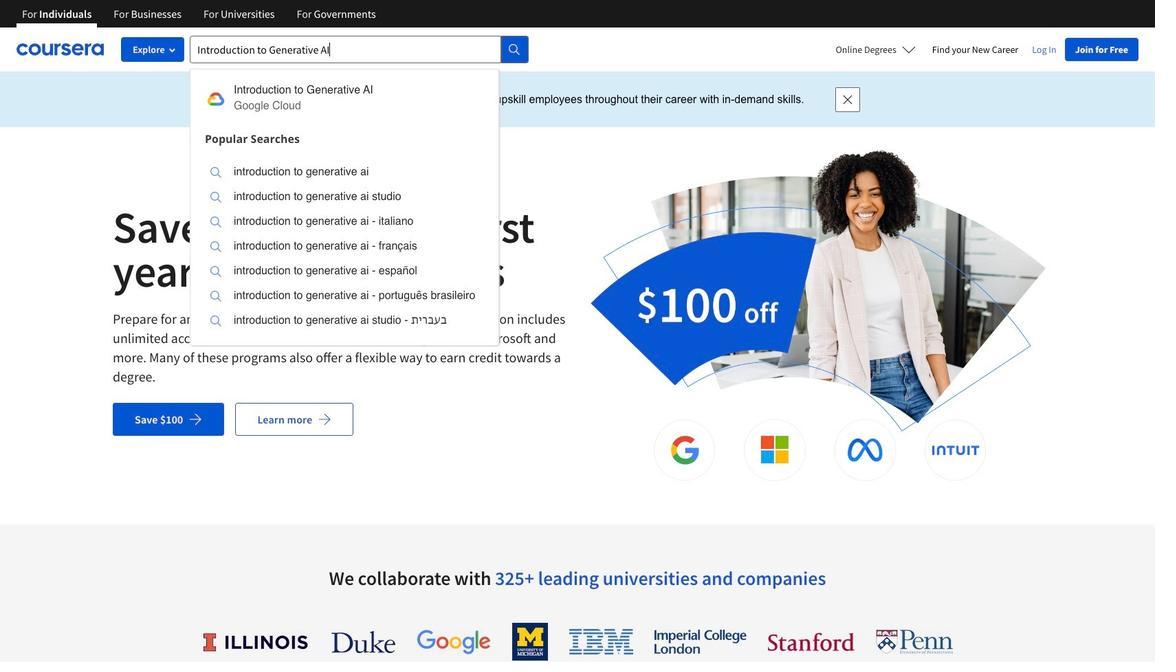 Task type: describe. For each thing, give the bounding box(es) containing it.
imperial college london image
[[655, 630, 747, 654]]

google image
[[417, 629, 491, 655]]

ibm image
[[569, 629, 633, 655]]

duke university image
[[331, 631, 395, 653]]

What do you want to learn? text field
[[190, 36, 501, 63]]

banner navigation
[[11, 0, 387, 28]]

coursera image
[[17, 39, 104, 61]]



Task type: locate. For each thing, give the bounding box(es) containing it.
list box
[[190, 151, 498, 345]]

autocomplete results list box
[[190, 69, 499, 346]]

university of michigan image
[[512, 623, 548, 661]]

list box inside 'autocomplete results' list box
[[190, 151, 498, 345]]

university of pennsylvania image
[[876, 629, 953, 655]]

None search field
[[190, 36, 529, 346]]

stanford university image
[[768, 633, 855, 651]]

alert
[[0, 72, 1155, 127]]

suggestion image image
[[205, 88, 227, 110], [210, 167, 221, 178], [210, 191, 221, 202], [210, 216, 221, 227], [210, 241, 221, 252], [210, 266, 221, 277], [210, 291, 221, 302], [210, 315, 221, 326]]

university of illinois at urbana-champaign image
[[202, 631, 310, 653]]



Task type: vqa. For each thing, say whether or not it's contained in the screenshot.
Now
no



